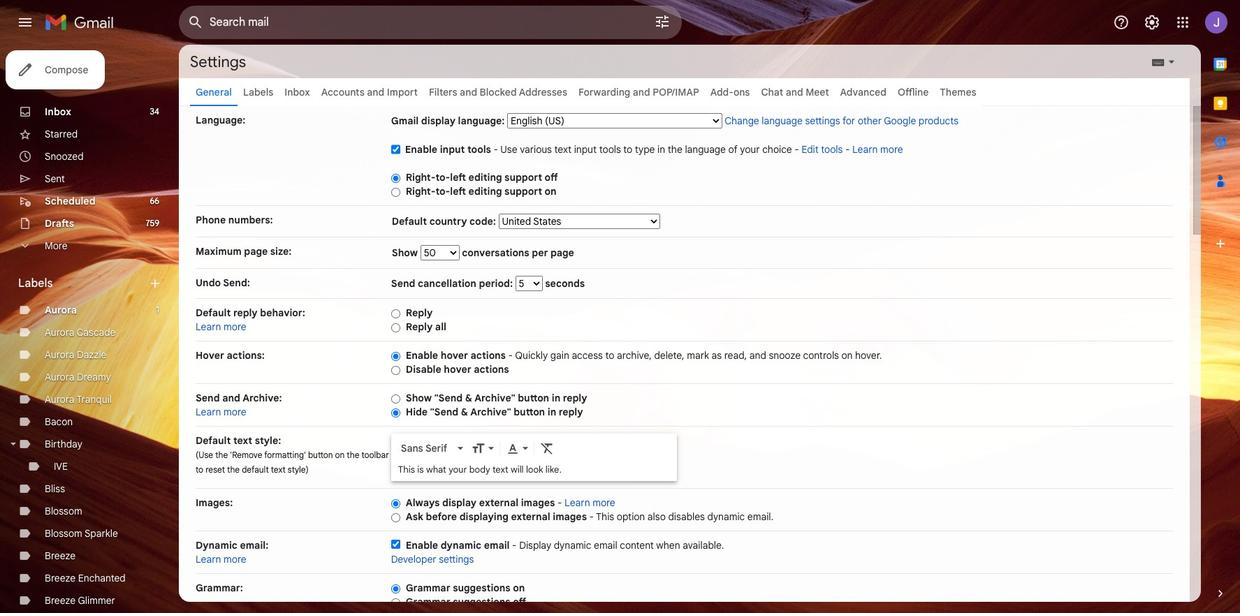 Task type: locate. For each thing, give the bounding box(es) containing it.
- left quickly
[[508, 349, 513, 362]]

send for send cancellation period:
[[391, 277, 415, 290]]

0 horizontal spatial inbox link
[[45, 106, 71, 118]]

change language settings for other google products link
[[725, 115, 959, 127]]

default for default country code:
[[392, 215, 427, 228]]

1 vertical spatial in
[[552, 392, 561, 405]]

0 vertical spatial blossom
[[45, 505, 82, 518]]

0 vertical spatial off
[[545, 171, 558, 184]]

1 horizontal spatial to
[[605, 349, 614, 362]]

0 vertical spatial inbox
[[285, 86, 310, 99]]

1 horizontal spatial tools
[[599, 143, 621, 156]]

enable for dynamic
[[406, 539, 438, 552]]

in for show "send & archive" button in reply
[[552, 392, 561, 405]]

0 vertical spatial right-
[[406, 171, 436, 184]]

display
[[421, 115, 456, 127], [442, 497, 477, 509]]

and left pop/imap
[[633, 86, 650, 99]]

per
[[532, 247, 548, 259]]

2 vertical spatial in
[[548, 406, 556, 419]]

0 horizontal spatial page
[[244, 245, 268, 258]]

& for hide
[[461, 406, 468, 419]]

default inside default reply behavior: learn more
[[196, 307, 231, 319]]

send cancellation period:
[[391, 277, 515, 290]]

choice
[[762, 143, 792, 156]]

on down various
[[545, 185, 557, 198]]

button up hide "send & archive" button in reply
[[518, 392, 549, 405]]

dazzle
[[77, 349, 107, 361]]

phone numbers:
[[196, 214, 273, 226]]

1 vertical spatial support
[[505, 185, 542, 198]]

0 vertical spatial button
[[518, 392, 549, 405]]

show
[[392, 247, 420, 259], [406, 392, 432, 405]]

0 vertical spatial settings
[[805, 115, 840, 127]]

2 grammar from the top
[[406, 596, 450, 609]]

formatting'
[[264, 450, 306, 460]]

0 vertical spatial your
[[740, 143, 760, 156]]

blossom link
[[45, 505, 82, 518]]

read,
[[724, 349, 747, 362]]

2 blossom from the top
[[45, 528, 82, 540]]

labels right general
[[243, 86, 273, 99]]

1 horizontal spatial settings
[[805, 115, 840, 127]]

your right of
[[740, 143, 760, 156]]

0 vertical spatial editing
[[469, 171, 502, 184]]

1 vertical spatial display
[[442, 497, 477, 509]]

the up reset at the bottom of the page
[[215, 450, 228, 460]]

Enable hover actions radio
[[391, 351, 400, 362]]

0 horizontal spatial this
[[398, 464, 415, 476]]

0 horizontal spatial input
[[440, 143, 465, 156]]

products
[[919, 115, 959, 127]]

off down various
[[545, 171, 558, 184]]

email.
[[747, 511, 774, 523]]

1 vertical spatial grammar
[[406, 596, 450, 609]]

Disable hover actions radio
[[391, 365, 400, 376]]

and for pop/imap
[[633, 86, 650, 99]]

1 vertical spatial "send
[[430, 406, 458, 419]]

period:
[[479, 277, 513, 290]]

breeze enchanted
[[45, 572, 126, 585]]

1 horizontal spatial send
[[391, 277, 415, 290]]

default for default reply behavior: learn more
[[196, 307, 231, 319]]

None search field
[[179, 6, 682, 39]]

tools
[[467, 143, 491, 156], [599, 143, 621, 156], [821, 143, 843, 156]]

button for show "send & archive" button in reply
[[518, 392, 549, 405]]

enable up disable on the left of page
[[406, 349, 438, 362]]

advanced
[[840, 86, 887, 99]]

and right filters
[[460, 86, 477, 99]]

reply inside default reply behavior: learn more
[[233, 307, 258, 319]]

external up displaying
[[479, 497, 519, 509]]

0 vertical spatial default
[[392, 215, 427, 228]]

0 vertical spatial images
[[521, 497, 555, 509]]

Show "Send & Archive" button in reply radio
[[391, 394, 400, 404]]

page right per
[[551, 247, 574, 259]]

reply for show "send & archive" button in reply
[[563, 392, 587, 405]]

this is what your body text will look like.
[[398, 464, 562, 476]]

more inside dynamic email: learn more
[[224, 553, 246, 566]]

hover.
[[855, 349, 882, 362]]

grammar
[[406, 582, 450, 595], [406, 596, 450, 609]]

(use
[[196, 450, 213, 460]]

2 vertical spatial breeze
[[45, 595, 76, 607]]

1 vertical spatial show
[[406, 392, 432, 405]]

inbox
[[285, 86, 310, 99], [45, 106, 71, 118]]

learn more link down 'other'
[[852, 143, 903, 156]]

and for archive:
[[222, 392, 240, 405]]

display up before
[[442, 497, 477, 509]]

1 horizontal spatial inbox
[[285, 86, 310, 99]]

the left toolbar
[[347, 450, 359, 460]]

style:
[[255, 435, 281, 447]]

learn up hover
[[196, 321, 221, 333]]

0 horizontal spatial labels
[[18, 277, 53, 291]]

snoozed link
[[45, 150, 84, 163]]

learn down dynamic
[[196, 553, 221, 566]]

tools right edit
[[821, 143, 843, 156]]

0 vertical spatial send
[[391, 277, 415, 290]]

this left option
[[596, 511, 614, 523]]

use
[[500, 143, 517, 156]]

1 vertical spatial right-
[[406, 185, 436, 198]]

settings up grammar suggestions on
[[439, 553, 474, 566]]

1 grammar from the top
[[406, 582, 450, 595]]

to- up right-to-left editing support on
[[436, 171, 450, 184]]

button down show "send & archive" button in reply
[[514, 406, 545, 419]]

of
[[728, 143, 738, 156]]

1 vertical spatial button
[[514, 406, 545, 419]]

button up 'style)'
[[308, 450, 333, 460]]

0 horizontal spatial email
[[484, 539, 510, 552]]

labels link
[[243, 86, 273, 99]]

0 vertical spatial labels
[[243, 86, 273, 99]]

1 right- from the top
[[406, 171, 436, 184]]

1 vertical spatial actions
[[474, 363, 509, 376]]

archive,
[[617, 349, 652, 362]]

- right edit tools link
[[845, 143, 850, 156]]

1 support from the top
[[505, 171, 542, 184]]

language left of
[[685, 143, 726, 156]]

2 vertical spatial enable
[[406, 539, 438, 552]]

style)
[[288, 465, 309, 475]]

1 horizontal spatial inbox link
[[285, 86, 310, 99]]

google
[[884, 115, 916, 127]]

1 vertical spatial archive"
[[470, 406, 511, 419]]

None checkbox
[[391, 143, 400, 157]]

0 horizontal spatial inbox
[[45, 106, 71, 118]]

on left hover.
[[842, 349, 853, 362]]

input down gmail display language:
[[440, 143, 465, 156]]

text left will
[[493, 464, 508, 476]]

email left content
[[594, 539, 617, 552]]

email down displaying
[[484, 539, 510, 552]]

images
[[521, 497, 555, 509], [553, 511, 587, 523]]

"send for hide
[[430, 406, 458, 419]]

page left 'size:'
[[244, 245, 268, 258]]

2 left from the top
[[450, 185, 466, 198]]

5 aurora from the top
[[45, 393, 74, 406]]

2 horizontal spatial tools
[[821, 143, 843, 156]]

1 breeze from the top
[[45, 550, 76, 562]]

general link
[[196, 86, 232, 99]]

aurora dreamy link
[[45, 371, 111, 384]]

scheduled
[[45, 195, 95, 208]]

forwarding and pop/imap link
[[579, 86, 699, 99]]

2 editing from the top
[[469, 185, 502, 198]]

external down always display external images - learn more
[[511, 511, 550, 523]]

support for off
[[505, 171, 542, 184]]

in right type in the top right of the page
[[657, 143, 665, 156]]

numbers:
[[228, 214, 273, 226]]

actions up show "send & archive" button in reply
[[474, 363, 509, 376]]

forwarding
[[579, 86, 630, 99]]

inbox link up starred link
[[45, 106, 71, 118]]

grammar suggestions off
[[406, 596, 526, 609]]

blossom down bliss link
[[45, 505, 82, 518]]

filters
[[429, 86, 457, 99]]

language up choice
[[762, 115, 803, 127]]

1 vertical spatial this
[[596, 511, 614, 523]]

- left display
[[512, 539, 517, 552]]

1 editing from the top
[[469, 171, 502, 184]]

1 horizontal spatial dynamic
[[554, 539, 591, 552]]

archive" down show "send & archive" button in reply
[[470, 406, 511, 419]]

2 vertical spatial button
[[308, 450, 333, 460]]

& up hide "send & archive" button in reply
[[465, 392, 472, 405]]

1 horizontal spatial input
[[574, 143, 597, 156]]

2 vertical spatial default
[[196, 435, 231, 447]]

default inside default text style: (use the 'remove formatting' button on the toolbar to reset the default text style)
[[196, 435, 231, 447]]

aurora up bacon link
[[45, 393, 74, 406]]

suggestions up grammar suggestions off
[[453, 582, 510, 595]]

display for gmail
[[421, 115, 456, 127]]

more up hover actions:
[[224, 321, 246, 333]]

0 horizontal spatial settings
[[439, 553, 474, 566]]

None checkbox
[[391, 540, 400, 549]]

1 vertical spatial labels
[[18, 277, 53, 291]]

breeze down blossom sparkle
[[45, 550, 76, 562]]

tab list
[[1201, 45, 1240, 563]]

0 horizontal spatial your
[[449, 464, 467, 476]]

1 vertical spatial &
[[461, 406, 468, 419]]

send inside send and archive: learn more
[[196, 392, 220, 405]]

1 vertical spatial reply
[[406, 321, 433, 333]]

4 aurora from the top
[[45, 371, 74, 384]]

1 reply from the top
[[406, 307, 433, 319]]

show down default country code:
[[392, 247, 420, 259]]

"send right hide
[[430, 406, 458, 419]]

scheduled link
[[45, 195, 95, 208]]

grammar for grammar suggestions off
[[406, 596, 450, 609]]

0 vertical spatial reply
[[406, 307, 433, 319]]

delete,
[[654, 349, 684, 362]]

starred
[[45, 128, 78, 140]]

"send for show
[[434, 392, 463, 405]]

reply up "formatting options" toolbar
[[559, 406, 583, 419]]

breeze glimmer
[[45, 595, 115, 607]]

0 vertical spatial suggestions
[[453, 582, 510, 595]]

1 vertical spatial default
[[196, 307, 231, 319]]

themes link
[[940, 86, 977, 99]]

2 reply from the top
[[406, 321, 433, 333]]

code:
[[470, 215, 496, 228]]

inbox inside labels navigation
[[45, 106, 71, 118]]

learn more link down dynamic
[[196, 553, 246, 566]]

enable down gmail
[[405, 143, 437, 156]]

left up right-to-left editing support on
[[450, 171, 466, 184]]

1
[[156, 305, 159, 315]]

1 horizontal spatial labels
[[243, 86, 273, 99]]

show up hide
[[406, 392, 432, 405]]

"send down disable hover actions
[[434, 392, 463, 405]]

advanced search options image
[[648, 8, 676, 36]]

0 vertical spatial "send
[[434, 392, 463, 405]]

1 vertical spatial send
[[196, 392, 220, 405]]

labels
[[243, 86, 273, 99], [18, 277, 53, 291]]

this left is
[[398, 464, 415, 476]]

ask
[[406, 511, 423, 523]]

learn more link for default reply behavior:
[[196, 321, 246, 333]]

1 suggestions from the top
[[453, 582, 510, 595]]

filters and blocked addresses
[[429, 86, 567, 99]]

show "send & archive" button in reply
[[406, 392, 587, 405]]

1 left from the top
[[450, 171, 466, 184]]

2 aurora from the top
[[45, 326, 74, 339]]

aurora for aurora dreamy
[[45, 371, 74, 384]]

reply down "send:"
[[233, 307, 258, 319]]

inbox right labels link on the top of page
[[285, 86, 310, 99]]

button for hide "send & archive" button in reply
[[514, 406, 545, 419]]

0 vertical spatial inbox link
[[285, 86, 310, 99]]

conversations
[[462, 247, 529, 259]]

default text style: (use the 'remove formatting' button on the toolbar to reset the default text style)
[[196, 435, 389, 475]]

breeze for breeze enchanted
[[45, 572, 76, 585]]

1 vertical spatial editing
[[469, 185, 502, 198]]

always
[[406, 497, 440, 509]]

blossom down blossom link at the bottom left
[[45, 528, 82, 540]]

1 horizontal spatial language
[[762, 115, 803, 127]]

support
[[505, 171, 542, 184], [505, 185, 542, 198]]

2 support from the top
[[505, 185, 542, 198]]

language:
[[196, 114, 245, 126]]

offline
[[898, 86, 929, 99]]

labels inside navigation
[[18, 277, 53, 291]]

labels heading
[[18, 277, 148, 291]]

birthday
[[45, 438, 82, 451]]

to left type in the top right of the page
[[623, 143, 633, 156]]

0 horizontal spatial off
[[513, 596, 526, 609]]

1 tools from the left
[[467, 143, 491, 156]]

1 aurora from the top
[[45, 304, 77, 317]]

change
[[725, 115, 759, 127]]

1 vertical spatial left
[[450, 185, 466, 198]]

left down right-to-left editing support off
[[450, 185, 466, 198]]

aurora link
[[45, 304, 77, 317]]

Always display external images radio
[[391, 499, 400, 509]]

-
[[494, 143, 498, 156], [795, 143, 799, 156], [845, 143, 850, 156], [508, 349, 513, 362], [558, 497, 562, 509], [589, 511, 594, 523], [512, 539, 517, 552]]

0 vertical spatial show
[[392, 247, 420, 259]]

aurora down aurora dazzle
[[45, 371, 74, 384]]

archive"
[[475, 392, 515, 405], [470, 406, 511, 419]]

aurora for aurora tranquil
[[45, 393, 74, 406]]

blossom for blossom link at the bottom left
[[45, 505, 82, 518]]

archive" up hide "send & archive" button in reply
[[475, 392, 515, 405]]

3 breeze from the top
[[45, 595, 76, 607]]

phone
[[196, 214, 226, 226]]

right- right right-to-left editing support on option
[[406, 185, 436, 198]]

edit tools link
[[802, 143, 843, 156]]

actions up disable hover actions
[[471, 349, 506, 362]]

aurora cascade link
[[45, 326, 116, 339]]

dreamy
[[77, 371, 111, 384]]

more down dynamic
[[224, 553, 246, 566]]

enable for hover
[[406, 349, 438, 362]]

editing up right-to-left editing support on
[[469, 171, 502, 184]]

2 vertical spatial reply
[[559, 406, 583, 419]]

1 vertical spatial images
[[553, 511, 587, 523]]

breeze down "breeze" "link"
[[45, 572, 76, 585]]

grammar down developer settings link
[[406, 582, 450, 595]]

0 vertical spatial display
[[421, 115, 456, 127]]

reply down access
[[563, 392, 587, 405]]

labels for labels link on the top of page
[[243, 86, 273, 99]]

Hide "Send & Archive" button in reply radio
[[391, 408, 400, 418]]

hide "send & archive" button in reply
[[406, 406, 583, 419]]

1 horizontal spatial email
[[594, 539, 617, 552]]

0 vertical spatial this
[[398, 464, 415, 476]]

editing down right-to-left editing support off
[[469, 185, 502, 198]]

formatting options toolbar
[[395, 435, 673, 461]]

to- up default country code:
[[436, 185, 450, 198]]

and inside send and archive: learn more
[[222, 392, 240, 405]]

2 tools from the left
[[599, 143, 621, 156]]

2 vertical spatial to
[[196, 465, 203, 475]]

breeze for "breeze" "link"
[[45, 550, 76, 562]]

0 vertical spatial actions
[[471, 349, 506, 362]]

reply left the all on the left bottom of page
[[406, 321, 433, 333]]

access
[[572, 349, 603, 362]]

and left archive:
[[222, 392, 240, 405]]

2 breeze from the top
[[45, 572, 76, 585]]

aurora dreamy
[[45, 371, 111, 384]]

0 vertical spatial breeze
[[45, 550, 76, 562]]

accounts and import
[[321, 86, 418, 99]]

images up "enable dynamic email - display dynamic email content when available. developer settings"
[[553, 511, 587, 523]]

learn inside default reply behavior: learn more
[[196, 321, 221, 333]]

1 vertical spatial to-
[[436, 185, 450, 198]]

1 vertical spatial reply
[[563, 392, 587, 405]]

show for show
[[392, 247, 420, 259]]

dynamic down ask before displaying external images - this option also disables dynamic email. on the bottom
[[554, 539, 591, 552]]

right- for right-to-left editing support off
[[406, 171, 436, 184]]

& down show "send & archive" button in reply
[[461, 406, 468, 419]]

0 horizontal spatial send
[[196, 392, 220, 405]]

send for send and archive: learn more
[[196, 392, 220, 405]]

blossom sparkle
[[45, 528, 118, 540]]

2 suggestions from the top
[[453, 596, 510, 609]]

enable
[[405, 143, 437, 156], [406, 349, 438, 362], [406, 539, 438, 552]]

settings left the for
[[805, 115, 840, 127]]

2 to- from the top
[[436, 185, 450, 198]]

0 horizontal spatial to
[[196, 465, 203, 475]]

suggestions for off
[[453, 596, 510, 609]]

right- right right-to-left editing support off "option"
[[406, 171, 436, 184]]

0 vertical spatial reply
[[233, 307, 258, 319]]

1 vertical spatial suggestions
[[453, 596, 510, 609]]

enable inside "enable dynamic email - display dynamic email content when available. developer settings"
[[406, 539, 438, 552]]

breeze
[[45, 550, 76, 562], [45, 572, 76, 585], [45, 595, 76, 607]]

compose button
[[6, 50, 105, 89]]

more inside send and archive: learn more
[[224, 406, 246, 419]]

66
[[150, 196, 159, 206]]

is
[[417, 464, 424, 476]]

in for hide "send & archive" button in reply
[[548, 406, 556, 419]]

left for right-to-left editing support off
[[450, 171, 466, 184]]

images:
[[196, 497, 233, 509]]

0 vertical spatial grammar
[[406, 582, 450, 595]]

editing
[[469, 171, 502, 184], [469, 185, 502, 198]]

- left option
[[589, 511, 594, 523]]

1 vertical spatial inbox link
[[45, 106, 71, 118]]

external
[[479, 497, 519, 509], [511, 511, 550, 523]]

default down undo
[[196, 307, 231, 319]]

0 horizontal spatial tools
[[467, 143, 491, 156]]

0 vertical spatial archive"
[[475, 392, 515, 405]]

reply up reply all
[[406, 307, 433, 319]]

0 vertical spatial hover
[[441, 349, 468, 362]]

ive link
[[54, 460, 68, 473]]

more down google
[[880, 143, 903, 156]]

- inside "enable dynamic email - display dynamic email content when available. developer settings"
[[512, 539, 517, 552]]

breeze enchanted link
[[45, 572, 126, 585]]

1 vertical spatial breeze
[[45, 572, 76, 585]]

on left toolbar
[[335, 450, 345, 460]]

2 email from the left
[[594, 539, 617, 552]]

default up (use
[[196, 435, 231, 447]]

2 right- from the top
[[406, 185, 436, 198]]

1 vertical spatial inbox
[[45, 106, 71, 118]]

0 vertical spatial support
[[505, 171, 542, 184]]

learn more link down archive:
[[196, 406, 246, 419]]

left
[[450, 171, 466, 184], [450, 185, 466, 198]]

sent link
[[45, 173, 65, 185]]

hover right disable on the left of page
[[444, 363, 471, 376]]

dynamic up developer settings link
[[441, 539, 482, 552]]

0 vertical spatial enable
[[405, 143, 437, 156]]

enchanted
[[78, 572, 126, 585]]

labels up aurora link
[[18, 277, 53, 291]]

1 to- from the top
[[436, 171, 450, 184]]

3 aurora from the top
[[45, 349, 74, 361]]

and left import
[[367, 86, 384, 99]]

text up 'remove
[[233, 435, 252, 447]]

various
[[520, 143, 552, 156]]

search mail image
[[183, 10, 208, 35]]

suggestions down grammar suggestions on
[[453, 596, 510, 609]]

inbox for rightmost inbox link
[[285, 86, 310, 99]]

1 vertical spatial blossom
[[45, 528, 82, 540]]

and for meet
[[786, 86, 803, 99]]

1 vertical spatial hover
[[444, 363, 471, 376]]

1 blossom from the top
[[45, 505, 82, 518]]

maximum page size:
[[196, 245, 292, 258]]

inbox link right labels link on the top of page
[[285, 86, 310, 99]]

enable up developer
[[406, 539, 438, 552]]

1 vertical spatial your
[[449, 464, 467, 476]]

grammar for grammar suggestions on
[[406, 582, 450, 595]]

accounts
[[321, 86, 365, 99]]

grammar right grammar suggestions off option
[[406, 596, 450, 609]]



Task type: describe. For each thing, give the bounding box(es) containing it.
& for show
[[465, 392, 472, 405]]

serif
[[425, 442, 447, 455]]

and for import
[[367, 86, 384, 99]]

sent
[[45, 173, 65, 185]]

- left use
[[494, 143, 498, 156]]

enable for input
[[405, 143, 437, 156]]

1 input from the left
[[440, 143, 465, 156]]

0 horizontal spatial language
[[685, 143, 726, 156]]

right- for right-to-left editing support on
[[406, 185, 436, 198]]

forwarding and pop/imap
[[579, 86, 699, 99]]

to- for right-to-left editing support off
[[436, 171, 450, 184]]

1 horizontal spatial your
[[740, 143, 760, 156]]

right-to-left editing support off
[[406, 171, 558, 184]]

actions for enable
[[471, 349, 506, 362]]

aurora for aurora link
[[45, 304, 77, 317]]

759
[[146, 218, 159, 228]]

aurora for aurora cascade
[[45, 326, 74, 339]]

2 horizontal spatial to
[[623, 143, 633, 156]]

add-ons link
[[710, 86, 750, 99]]

show for show "send & archive" button in reply
[[406, 392, 432, 405]]

text right various
[[554, 143, 572, 156]]

default reply behavior: learn more
[[196, 307, 305, 333]]

to- for right-to-left editing support on
[[436, 185, 450, 198]]

learn up ask before displaying external images - this option also disables dynamic email. on the bottom
[[565, 497, 590, 509]]

- left edit
[[795, 143, 799, 156]]

display for always
[[442, 497, 477, 509]]

learn inside send and archive: learn more
[[196, 406, 221, 419]]

tranquil
[[76, 393, 112, 406]]

accounts and import link
[[321, 86, 418, 99]]

Grammar suggestions off radio
[[391, 598, 400, 608]]

more button
[[0, 235, 168, 257]]

and for blocked
[[460, 86, 477, 99]]

breeze glimmer link
[[45, 595, 115, 607]]

hover
[[196, 349, 224, 362]]

available.
[[683, 539, 724, 552]]

1 horizontal spatial page
[[551, 247, 574, 259]]

learn down 'other'
[[852, 143, 878, 156]]

sans serif
[[401, 442, 447, 455]]

and right read,
[[750, 349, 766, 362]]

0 vertical spatial language
[[762, 115, 803, 127]]

will
[[511, 464, 524, 476]]

on inside default text style: (use the 'remove formatting' button on the toolbar to reset the default text style)
[[335, 450, 345, 460]]

enable input tools - use various text input tools to type in the language of your choice - edit tools - learn more
[[405, 143, 903, 156]]

inbox for left inbox link
[[45, 106, 71, 118]]

for
[[843, 115, 855, 127]]

1 vertical spatial external
[[511, 511, 550, 523]]

displaying
[[459, 511, 509, 523]]

1 vertical spatial to
[[605, 349, 614, 362]]

before
[[426, 511, 457, 523]]

ons
[[734, 86, 750, 99]]

chat and meet
[[761, 86, 829, 99]]

the right reset at the bottom of the page
[[227, 465, 240, 475]]

Right-to-left editing support off radio
[[391, 173, 400, 184]]

advanced link
[[840, 86, 887, 99]]

editing for on
[[469, 185, 502, 198]]

labels for labels heading on the top of the page
[[18, 277, 53, 291]]

reply for reply all
[[406, 321, 433, 333]]

0 horizontal spatial dynamic
[[441, 539, 482, 552]]

addresses
[[519, 86, 567, 99]]

filters and blocked addresses link
[[429, 86, 567, 99]]

Reply all radio
[[391, 323, 400, 333]]

country
[[429, 215, 467, 228]]

hover actions:
[[196, 349, 265, 362]]

remove formatting ‪(⌘\)‬ image
[[540, 442, 554, 456]]

default
[[242, 465, 269, 475]]

dynamic
[[196, 539, 237, 552]]

sans serif option
[[398, 442, 455, 456]]

more inside default reply behavior: learn more
[[224, 321, 246, 333]]

Search mail text field
[[210, 15, 615, 29]]

settings
[[190, 52, 246, 71]]

left for right-to-left editing support on
[[450, 185, 466, 198]]

what
[[426, 464, 446, 476]]

blocked
[[480, 86, 517, 99]]

gmail image
[[45, 8, 121, 36]]

1 vertical spatial off
[[513, 596, 526, 609]]

settings image
[[1144, 14, 1161, 31]]

offline link
[[898, 86, 929, 99]]

learn more link for send and archive:
[[196, 406, 246, 419]]

developer
[[391, 553, 436, 566]]

select input tool image
[[1168, 56, 1176, 67]]

as
[[712, 349, 722, 362]]

actions for disable
[[474, 363, 509, 376]]

settings inside "enable dynamic email - display dynamic email content when available. developer settings"
[[439, 553, 474, 566]]

seconds
[[543, 277, 585, 290]]

to inside default text style: (use the 'remove formatting' button on the toolbar to reset the default text style)
[[196, 465, 203, 475]]

archive:
[[243, 392, 282, 405]]

text down formatting'
[[271, 465, 286, 475]]

change language settings for other google products
[[725, 115, 959, 127]]

1 horizontal spatial this
[[596, 511, 614, 523]]

default for default text style: (use the 'remove formatting' button on the toolbar to reset the default text style)
[[196, 435, 231, 447]]

breeze link
[[45, 550, 76, 562]]

Right-to-left editing support on radio
[[391, 187, 400, 198]]

hover for disable
[[444, 363, 471, 376]]

main menu image
[[17, 14, 34, 31]]

aurora dazzle
[[45, 349, 107, 361]]

reply for hide "send & archive" button in reply
[[559, 406, 583, 419]]

snoozed
[[45, 150, 84, 163]]

support for on
[[505, 185, 542, 198]]

reply for reply
[[406, 307, 433, 319]]

learn inside dynamic email: learn more
[[196, 553, 221, 566]]

other
[[858, 115, 882, 127]]

conversations per page
[[460, 247, 574, 259]]

support image
[[1113, 14, 1130, 31]]

- up ask before displaying external images - this option also disables dynamic email. on the bottom
[[558, 497, 562, 509]]

disables
[[668, 511, 705, 523]]

0 vertical spatial external
[[479, 497, 519, 509]]

right-to-left editing support on
[[406, 185, 557, 198]]

type
[[635, 143, 655, 156]]

enable hover actions - quickly gain access to archive, delete, mark as read, and snooze controls on hover.
[[406, 349, 882, 362]]

hide
[[406, 406, 428, 419]]

labels navigation
[[0, 45, 179, 613]]

Reply radio
[[391, 309, 400, 319]]

ask before displaying external images - this option also disables dynamic email.
[[406, 511, 774, 523]]

archive" for show
[[475, 392, 515, 405]]

blossom for blossom sparkle
[[45, 528, 82, 540]]

hover for enable
[[441, 349, 468, 362]]

size:
[[270, 245, 292, 258]]

like.
[[546, 464, 562, 476]]

aurora tranquil link
[[45, 393, 112, 406]]

2 input from the left
[[574, 143, 597, 156]]

breeze for breeze glimmer
[[45, 595, 76, 607]]

Grammar suggestions on radio
[[391, 584, 400, 594]]

learn more link up ask before displaying external images - this option also disables dynamic email. on the bottom
[[565, 497, 615, 509]]

aurora dazzle link
[[45, 349, 107, 361]]

editing for off
[[469, 171, 502, 184]]

the right type in the top right of the page
[[668, 143, 682, 156]]

archive" for hide
[[470, 406, 511, 419]]

Ask before displaying external images radio
[[391, 513, 400, 523]]

on down display
[[513, 582, 525, 595]]

1 horizontal spatial off
[[545, 171, 558, 184]]

3 tools from the left
[[821, 143, 843, 156]]

birthday link
[[45, 438, 82, 451]]

add-
[[710, 86, 734, 99]]

starred link
[[45, 128, 78, 140]]

import
[[387, 86, 418, 99]]

controls
[[803, 349, 839, 362]]

aurora for aurora dazzle
[[45, 349, 74, 361]]

cancellation
[[418, 277, 476, 290]]

suggestions for on
[[453, 582, 510, 595]]

add-ons
[[710, 86, 750, 99]]

0 vertical spatial in
[[657, 143, 665, 156]]

button inside default text style: (use the 'remove formatting' button on the toolbar to reset the default text style)
[[308, 450, 333, 460]]

1 email from the left
[[484, 539, 510, 552]]

mark
[[687, 349, 709, 362]]

2 horizontal spatial dynamic
[[707, 511, 745, 523]]

meet
[[806, 86, 829, 99]]

learn more link for dynamic email:
[[196, 553, 246, 566]]

more up ask before displaying external images - this option also disables dynamic email. on the bottom
[[593, 497, 615, 509]]

'remove
[[230, 450, 262, 460]]

bliss
[[45, 483, 65, 495]]

disable
[[406, 363, 441, 376]]



Task type: vqa. For each thing, say whether or not it's contained in the screenshot.
1st Breeze
yes



